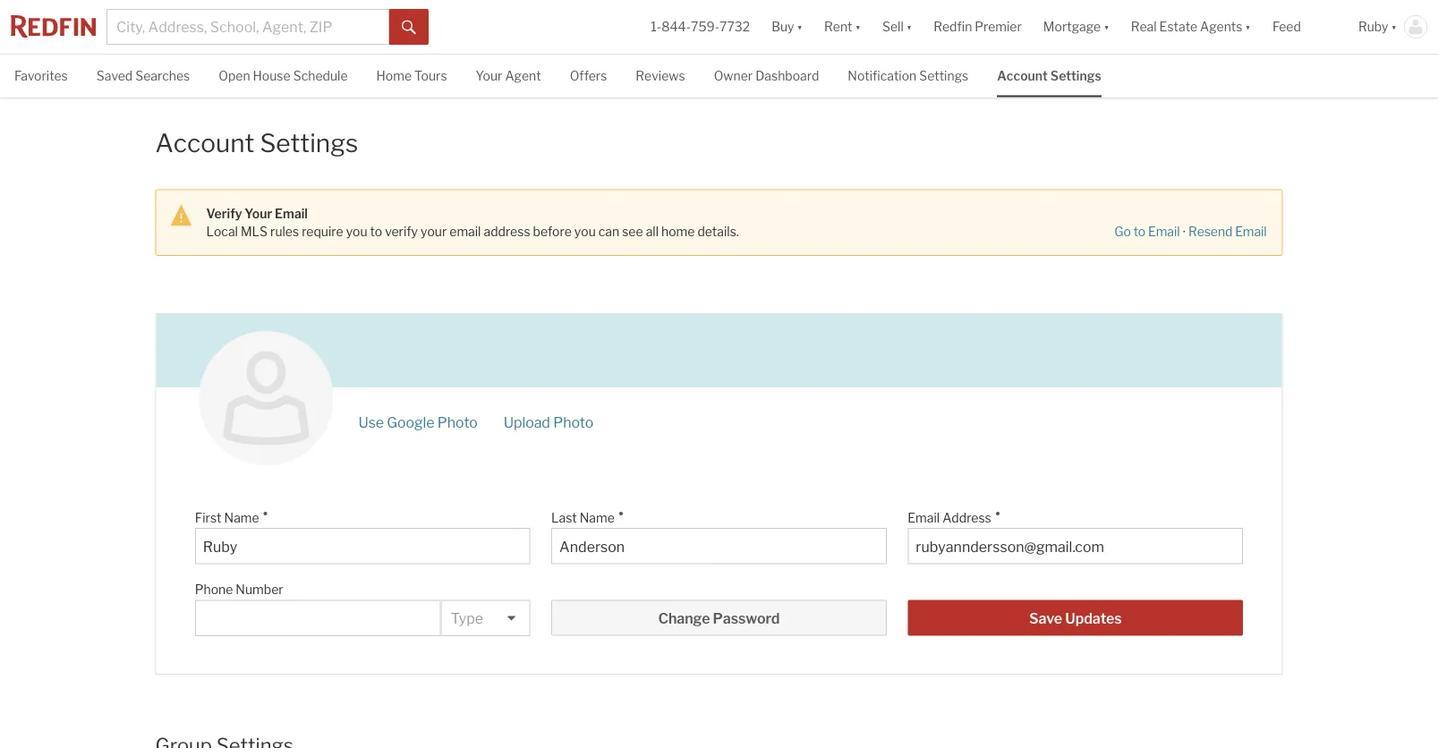 Task type: locate. For each thing, give the bounding box(es) containing it.
to inside "go to email ‧ resend email"
[[1134, 224, 1146, 239]]

account settings
[[998, 68, 1102, 84], [155, 128, 359, 158]]

home
[[377, 68, 412, 84]]

name right first
[[224, 510, 259, 525]]

real estate agents ▾ link
[[1131, 0, 1252, 54]]

name for last name
[[580, 510, 615, 525]]

upload photo button
[[503, 414, 595, 431]]

▾ right agents on the top of page
[[1246, 19, 1252, 34]]

2 horizontal spatial settings
[[1051, 68, 1102, 84]]

home
[[662, 224, 695, 239]]

▾ right rent
[[856, 19, 861, 34]]

2 name from the left
[[580, 510, 615, 525]]

▾ right mortgage
[[1104, 19, 1110, 34]]

phone number
[[195, 582, 284, 597]]

1 horizontal spatial account
[[998, 68, 1048, 84]]

your
[[421, 224, 447, 239]]

home tours
[[377, 68, 447, 84]]

your left agent
[[476, 68, 503, 84]]

▾
[[797, 19, 803, 34], [856, 19, 861, 34], [907, 19, 913, 34], [1104, 19, 1110, 34], [1246, 19, 1252, 34], [1392, 19, 1398, 34]]

verify
[[385, 224, 418, 239]]

1 horizontal spatial you
[[575, 224, 596, 239]]

password
[[713, 610, 780, 627]]

phone number element
[[195, 573, 432, 600]]

account settings link
[[998, 55, 1102, 95]]

section
[[155, 189, 1284, 256]]

0 horizontal spatial photo
[[438, 414, 478, 431]]

email up rules
[[275, 206, 308, 221]]

1-844-759-7732
[[651, 19, 751, 34]]

email
[[275, 206, 308, 221], [1149, 224, 1180, 239], [1236, 224, 1267, 239], [908, 510, 940, 525]]

rules
[[270, 224, 299, 239]]

759-
[[691, 19, 720, 34]]

1 vertical spatial account
[[155, 128, 255, 158]]

account up 'verify'
[[155, 128, 255, 158]]

email
[[450, 224, 481, 239]]

house
[[253, 68, 291, 84]]

1 photo from the left
[[438, 414, 478, 431]]

‧
[[1183, 224, 1187, 239]]

home tours link
[[377, 55, 447, 95]]

email left ‧
[[1149, 224, 1180, 239]]

details.
[[698, 224, 739, 239]]

your up mls
[[245, 206, 272, 221]]

use google photo button
[[358, 414, 479, 431]]

favorites link
[[14, 55, 68, 95]]

0 horizontal spatial your
[[245, 206, 272, 221]]

3 ▾ from the left
[[907, 19, 913, 34]]

your agent
[[476, 68, 541, 84]]

4 ▾ from the left
[[1104, 19, 1110, 34]]

agents
[[1201, 19, 1243, 34]]

account
[[998, 68, 1048, 84], [155, 128, 255, 158]]

name right the last at the bottom of the page
[[580, 510, 615, 525]]

account settings down house
[[155, 128, 359, 158]]

google
[[387, 414, 435, 431]]

redfin premier button
[[923, 0, 1033, 54]]

1 ▾ from the left
[[797, 19, 803, 34]]

reviews link
[[636, 55, 686, 95]]

estate
[[1160, 19, 1198, 34]]

section containing verify your email
[[155, 189, 1284, 256]]

settings down schedule
[[260, 128, 359, 158]]

settings inside 'link'
[[1051, 68, 1102, 84]]

2 you from the left
[[575, 224, 596, 239]]

you
[[346, 224, 368, 239], [575, 224, 596, 239]]

2 ▾ from the left
[[856, 19, 861, 34]]

▾ right sell
[[907, 19, 913, 34]]

notification settings link
[[848, 55, 969, 95]]

go to email ‧ resend email
[[1115, 224, 1267, 239]]

1 horizontal spatial to
[[1134, 224, 1146, 239]]

0 horizontal spatial you
[[346, 224, 368, 239]]

photo right google
[[438, 414, 478, 431]]

you left can at the top of page
[[575, 224, 596, 239]]

email left the address
[[908, 510, 940, 525]]

notification
[[848, 68, 917, 84]]

rent
[[825, 19, 853, 34]]

reviews
[[636, 68, 686, 84]]

0 vertical spatial account settings
[[998, 68, 1102, 84]]

updates
[[1066, 610, 1122, 627]]

settings down mortgage ▾ button
[[1051, 68, 1102, 84]]

6 ▾ from the left
[[1392, 19, 1398, 34]]

1 name from the left
[[224, 510, 259, 525]]

to left verify
[[370, 224, 382, 239]]

saved searches link
[[96, 55, 190, 95]]

to right go
[[1134, 224, 1146, 239]]

settings for 'account settings' 'link'
[[1051, 68, 1102, 84]]

photo
[[438, 414, 478, 431], [554, 414, 594, 431]]

offers
[[570, 68, 607, 84]]

you right require
[[346, 224, 368, 239]]

buy ▾
[[772, 19, 803, 34]]

2 to from the left
[[1134, 224, 1146, 239]]

1 horizontal spatial account settings
[[998, 68, 1102, 84]]

change
[[659, 610, 710, 627]]

buy
[[772, 19, 795, 34]]

first name. required field. element
[[195, 501, 522, 528]]

your agent link
[[476, 55, 541, 95]]

1 vertical spatial account settings
[[155, 128, 359, 158]]

5 ▾ from the left
[[1246, 19, 1252, 34]]

0 horizontal spatial account settings
[[155, 128, 359, 158]]

email right resend
[[1236, 224, 1267, 239]]

0 vertical spatial your
[[476, 68, 503, 84]]

1 horizontal spatial settings
[[920, 68, 969, 84]]

your
[[476, 68, 503, 84], [245, 206, 272, 221]]

save updates button
[[908, 600, 1244, 636]]

▾ right the buy at the top of the page
[[797, 19, 803, 34]]

number
[[236, 582, 284, 597]]

submit search image
[[402, 20, 416, 35]]

▾ for mortgage ▾
[[1104, 19, 1110, 34]]

First Name text field
[[203, 538, 523, 555]]

0 horizontal spatial name
[[224, 510, 259, 525]]

photo right 'upload'
[[554, 414, 594, 431]]

rent ▾ button
[[825, 0, 861, 54]]

to
[[370, 224, 382, 239], [1134, 224, 1146, 239]]

2 photo from the left
[[554, 414, 594, 431]]

first
[[195, 510, 222, 525]]

account settings down mortgage
[[998, 68, 1102, 84]]

1 to from the left
[[370, 224, 382, 239]]

account down premier
[[998, 68, 1048, 84]]

settings
[[920, 68, 969, 84], [1051, 68, 1102, 84], [260, 128, 359, 158]]

1 horizontal spatial name
[[580, 510, 615, 525]]

agent
[[505, 68, 541, 84]]

name
[[224, 510, 259, 525], [580, 510, 615, 525]]

1 horizontal spatial photo
[[554, 414, 594, 431]]

redfin
[[934, 19, 973, 34]]

▾ right ruby
[[1392, 19, 1398, 34]]

feed
[[1273, 19, 1302, 34]]

address
[[484, 224, 531, 239]]

1 vertical spatial your
[[245, 206, 272, 221]]

settings down redfin
[[920, 68, 969, 84]]

0 horizontal spatial to
[[370, 224, 382, 239]]

0 vertical spatial account
[[998, 68, 1048, 84]]



Task type: describe. For each thing, give the bounding box(es) containing it.
email address. required field. element
[[908, 501, 1235, 528]]

open house schedule link
[[219, 55, 348, 95]]

favorites
[[14, 68, 68, 84]]

your inside section
[[245, 206, 272, 221]]

buy ▾ button
[[761, 0, 814, 54]]

0 horizontal spatial settings
[[260, 128, 359, 158]]

ruby
[[1359, 19, 1389, 34]]

open
[[219, 68, 250, 84]]

ruby ▾
[[1359, 19, 1398, 34]]

owner dashboard link
[[714, 55, 820, 95]]

▾ for buy ▾
[[797, 19, 803, 34]]

844-
[[662, 19, 691, 34]]

see
[[622, 224, 643, 239]]

verify
[[206, 206, 242, 221]]

real estate agents ▾
[[1131, 19, 1252, 34]]

use google photo
[[359, 414, 478, 431]]

last name
[[552, 510, 615, 525]]

tours
[[415, 68, 447, 84]]

type
[[451, 610, 484, 627]]

rent ▾ button
[[814, 0, 872, 54]]

local mls rules require you to verify your email address before you can see all home details.
[[206, 224, 739, 239]]

sell
[[883, 19, 904, 34]]

before
[[533, 224, 572, 239]]

owner dashboard
[[714, 68, 820, 84]]

1 you from the left
[[346, 224, 368, 239]]

account inside 'link'
[[998, 68, 1048, 84]]

resend
[[1189, 224, 1233, 239]]

Last Name text field
[[560, 538, 879, 555]]

dashboard
[[756, 68, 820, 84]]

can
[[599, 224, 620, 239]]

▾ for sell ▾
[[907, 19, 913, 34]]

last
[[552, 510, 577, 525]]

sell ▾
[[883, 19, 913, 34]]

name for first name
[[224, 510, 259, 525]]

go to email button
[[1114, 224, 1181, 241]]

go
[[1115, 224, 1132, 239]]

use
[[359, 414, 384, 431]]

mortgage ▾ button
[[1044, 0, 1110, 54]]

all
[[646, 224, 659, 239]]

real
[[1131, 19, 1157, 34]]

change password
[[659, 610, 780, 627]]

verify your email
[[206, 206, 308, 221]]

sell ▾ button
[[883, 0, 913, 54]]

1-
[[651, 19, 662, 34]]

upload photo
[[504, 414, 594, 431]]

saved searches
[[96, 68, 190, 84]]

mortgage ▾ button
[[1033, 0, 1121, 54]]

first name
[[195, 510, 259, 525]]

▾ for rent ▾
[[856, 19, 861, 34]]

last name. required field. element
[[552, 501, 878, 528]]

phone
[[195, 582, 233, 597]]

settings for notification settings link
[[920, 68, 969, 84]]

premier
[[975, 19, 1022, 34]]

change password button
[[552, 600, 887, 636]]

0 horizontal spatial account
[[155, 128, 255, 158]]

email address
[[908, 510, 992, 525]]

open house schedule
[[219, 68, 348, 84]]

local
[[206, 224, 238, 239]]

1 horizontal spatial your
[[476, 68, 503, 84]]

saved
[[96, 68, 133, 84]]

feed button
[[1262, 0, 1348, 54]]

upload
[[504, 414, 551, 431]]

Email Address email field
[[916, 538, 1236, 555]]

address
[[943, 510, 992, 525]]

City, Address, School, Agent, ZIP search field
[[107, 9, 389, 45]]

save
[[1030, 610, 1063, 627]]

notification settings
[[848, 68, 969, 84]]

buy ▾ button
[[772, 0, 803, 54]]

mortgage
[[1044, 19, 1102, 34]]

searches
[[135, 68, 190, 84]]

real estate agents ▾ button
[[1121, 0, 1262, 54]]

offers link
[[570, 55, 607, 95]]

sell ▾ button
[[872, 0, 923, 54]]

▾ for ruby ▾
[[1392, 19, 1398, 34]]

owner
[[714, 68, 753, 84]]

1-844-759-7732 link
[[651, 19, 751, 34]]

mls
[[241, 224, 268, 239]]

resend email button
[[1188, 224, 1268, 241]]

require
[[302, 224, 343, 239]]

7732
[[720, 19, 751, 34]]



Task type: vqa. For each thing, say whether or not it's contained in the screenshot.
can
yes



